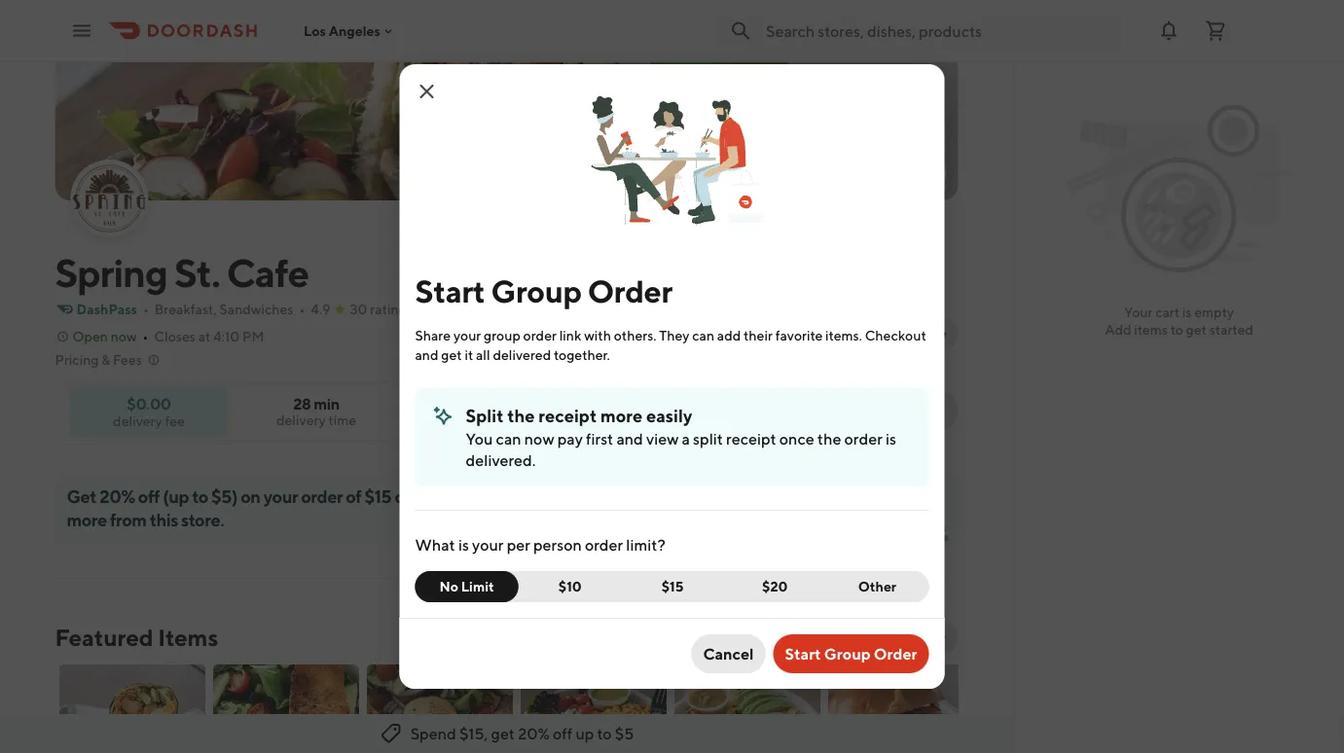 Task type: locate. For each thing, give the bounding box(es) containing it.
the right split at the bottom left of the page
[[507, 405, 535, 426]]

up
[[576, 725, 594, 743]]

start group order up link
[[415, 273, 672, 309]]

is
[[1182, 304, 1192, 320], [886, 430, 896, 448], [458, 536, 469, 554]]

0 vertical spatial to
[[1171, 322, 1183, 338]]

easily
[[646, 405, 692, 426]]

2 vertical spatial to
[[597, 725, 612, 743]]

now up fees
[[111, 328, 137, 345]]

order up delivered
[[523, 328, 557, 344]]

spring st. cafe image
[[55, 0, 958, 200], [73, 162, 146, 236]]

$15
[[365, 486, 391, 507], [662, 579, 684, 595]]

1 horizontal spatial order
[[703, 401, 741, 418]]

more up first
[[600, 405, 643, 426]]

can left add
[[692, 328, 714, 344]]

items.
[[825, 328, 862, 344]]

order methods option group
[[768, 390, 958, 429]]

•
[[143, 301, 149, 317], [299, 301, 305, 317], [418, 301, 424, 317], [475, 301, 480, 317], [143, 328, 148, 345]]

None radio
[[856, 390, 958, 429]]

20%
[[100, 486, 135, 507], [518, 725, 550, 743]]

1 horizontal spatial is
[[886, 430, 896, 448]]

0 vertical spatial start group order
[[415, 273, 672, 309]]

1 horizontal spatial and
[[616, 430, 643, 448]]

0 vertical spatial can
[[692, 328, 714, 344]]

1 vertical spatial start
[[785, 645, 821, 663]]

your right the on
[[263, 486, 298, 507]]

view
[[646, 430, 679, 448]]

sandwiches
[[220, 301, 293, 317]]

1 vertical spatial is
[[886, 430, 896, 448]]

los angeles button
[[304, 23, 396, 39]]

1 horizontal spatial off
[[553, 725, 573, 743]]

to inside the your cart is empty add items to get started
[[1171, 322, 1183, 338]]

and inside the split the receipt more easily you can now pay first and view a split receipt once the order is delivered.
[[616, 430, 643, 448]]

0 vertical spatial and
[[415, 347, 438, 363]]

pricing & fees
[[55, 352, 142, 368]]

receipt
[[539, 405, 597, 426], [726, 430, 776, 448]]

your cart is empty add items to get started
[[1105, 304, 1253, 338]]

time
[[328, 412, 356, 428]]

1 vertical spatial can
[[496, 430, 521, 448]]

0 horizontal spatial can
[[496, 430, 521, 448]]

1 horizontal spatial can
[[692, 328, 714, 344]]

0 vertical spatial your
[[453, 328, 481, 344]]

your up it
[[453, 328, 481, 344]]

mi
[[454, 301, 469, 317]]

0 horizontal spatial group
[[491, 273, 582, 309]]

your inside share your group order link with others. they can add their favorite items. checkout and get it all delivered together.
[[453, 328, 481, 344]]

order up "split"
[[703, 401, 741, 418]]

Other button
[[826, 571, 929, 602]]

now left pay
[[524, 430, 554, 448]]

0 vertical spatial receipt
[[539, 405, 597, 426]]

order inside the get 20% off (up to $5) on your order of $15 or more from this store.
[[301, 486, 343, 507]]

0 vertical spatial more
[[600, 405, 643, 426]]

off left (up
[[138, 486, 160, 507]]

1 vertical spatial to
[[192, 486, 208, 507]]

person
[[533, 536, 582, 554]]

1 vertical spatial $15
[[662, 579, 684, 595]]

0 vertical spatial order
[[588, 273, 672, 309]]

split the receipt more easily you can now pay first and view a split receipt once the order is delivered.
[[466, 405, 896, 470]]

0 horizontal spatial now
[[111, 328, 137, 345]]

on
[[241, 486, 260, 507]]

off left up
[[553, 725, 573, 743]]

to
[[1171, 322, 1183, 338], [192, 486, 208, 507], [597, 725, 612, 743]]

0 horizontal spatial 20%
[[100, 486, 135, 507]]

can up delivered.
[[496, 430, 521, 448]]

more down get
[[67, 509, 107, 530]]

chicken avocado salad image
[[520, 665, 666, 753]]

featured
[[55, 623, 153, 651]]

1 vertical spatial now
[[524, 430, 554, 448]]

receipt right "split"
[[726, 430, 776, 448]]

• left 4.9
[[299, 301, 305, 317]]

0 vertical spatial off
[[138, 486, 160, 507]]

to for spend
[[597, 725, 612, 743]]

1 horizontal spatial the
[[817, 430, 841, 448]]

0 vertical spatial the
[[507, 405, 535, 426]]

0 vertical spatial 20%
[[100, 486, 135, 507]]

and inside share your group order link with others. they can add their favorite items. checkout and get it all delivered together.
[[415, 347, 438, 363]]

20% left up
[[518, 725, 550, 743]]

is inside the split the receipt more easily you can now pay first and view a split receipt once the order is delivered.
[[886, 430, 896, 448]]

from
[[110, 509, 146, 530]]

open menu image
[[70, 19, 93, 42]]

1 vertical spatial start group order
[[785, 645, 917, 663]]

now
[[111, 328, 137, 345], [524, 430, 554, 448]]

closes
[[154, 328, 196, 345]]

1 vertical spatial and
[[616, 430, 643, 448]]

0 vertical spatial start
[[415, 273, 485, 309]]

0 vertical spatial get
[[1186, 322, 1207, 338]]

fees
[[113, 352, 142, 368]]

split the receipt more easily status
[[415, 388, 929, 487]]

0 horizontal spatial is
[[458, 536, 469, 554]]

• right mi
[[475, 301, 480, 317]]

to down cart
[[1171, 322, 1183, 338]]

off
[[138, 486, 160, 507], [553, 725, 573, 743]]

get right "$15,"
[[491, 725, 515, 743]]

$0.00
[[127, 394, 171, 413]]

2 vertical spatial your
[[472, 536, 504, 554]]

link
[[559, 328, 581, 344]]

can inside share your group order link with others. they can add their favorite items. checkout and get it all delivered together.
[[692, 328, 714, 344]]

open
[[73, 328, 108, 345]]

min down pickup
[[910, 411, 930, 424]]

order
[[588, 273, 672, 309], [703, 401, 741, 418], [874, 645, 917, 663]]

close start group order image
[[415, 80, 438, 103]]

get down empty at the right top of the page
[[1186, 322, 1207, 338]]

4.9
[[311, 301, 331, 317]]

1 horizontal spatial receipt
[[726, 430, 776, 448]]

order left of
[[301, 486, 343, 507]]

1 vertical spatial more
[[67, 509, 107, 530]]

more
[[600, 405, 643, 426], [67, 509, 107, 530]]

you
[[466, 430, 493, 448]]

4:10
[[213, 328, 240, 345]]

1 horizontal spatial min
[[910, 411, 930, 424]]

30
[[350, 301, 367, 317]]

2 vertical spatial order
[[874, 645, 917, 663]]

2 horizontal spatial is
[[1182, 304, 1192, 320]]

1 horizontal spatial start
[[785, 645, 821, 663]]

0 horizontal spatial get
[[441, 347, 462, 363]]

others.
[[614, 328, 656, 344]]

1 horizontal spatial get
[[491, 725, 515, 743]]

more
[[885, 325, 918, 341]]

28 min delivery time
[[276, 395, 356, 428]]

0 horizontal spatial min
[[314, 395, 339, 413]]

2 vertical spatial group
[[824, 645, 871, 663]]

1 vertical spatial order
[[703, 401, 741, 418]]

min right 28
[[314, 395, 339, 413]]

and right first
[[616, 430, 643, 448]]

add
[[717, 328, 741, 344]]

0 vertical spatial now
[[111, 328, 137, 345]]

0 horizontal spatial to
[[192, 486, 208, 507]]

group of people ordering together image
[[576, 64, 768, 256]]

1 horizontal spatial 20%
[[518, 725, 550, 743]]

receipt up pay
[[539, 405, 597, 426]]

20% up from
[[100, 486, 135, 507]]

0 horizontal spatial off
[[138, 486, 160, 507]]

previous button of carousel image
[[896, 630, 911, 645]]

1 horizontal spatial more
[[600, 405, 643, 426]]

get inside share your group order link with others. they can add their favorite items. checkout and get it all delivered together.
[[441, 347, 462, 363]]

order down order methods option group
[[844, 430, 883, 448]]

2 horizontal spatial to
[[1171, 322, 1183, 338]]

0 horizontal spatial delivery
[[113, 413, 162, 429]]

$20 button
[[723, 571, 827, 602]]

none radio containing pickup
[[856, 390, 958, 429]]

No Limit button
[[415, 571, 518, 602]]

more info
[[885, 325, 947, 341]]

your left per
[[472, 536, 504, 554]]

breakfast burrito image
[[59, 665, 205, 753]]

$10
[[559, 579, 582, 595]]

what is your per person order limit?
[[415, 536, 666, 554]]

share
[[415, 328, 451, 344]]

30 ratings •
[[350, 301, 424, 317]]

1 horizontal spatial $15
[[662, 579, 684, 595]]

featured items heading
[[55, 622, 218, 653]]

1 horizontal spatial to
[[597, 725, 612, 743]]

pricing
[[55, 352, 99, 368]]

0 horizontal spatial order
[[588, 273, 672, 309]]

1 vertical spatial group
[[659, 401, 700, 418]]

los
[[304, 23, 326, 39]]

$15 right of
[[365, 486, 391, 507]]

and down share
[[415, 347, 438, 363]]

0 horizontal spatial start
[[415, 273, 485, 309]]

dashpass •
[[76, 301, 149, 317]]

your
[[453, 328, 481, 344], [263, 486, 298, 507], [472, 536, 504, 554]]

to up store. on the left bottom of the page
[[192, 486, 208, 507]]

1 vertical spatial 20%
[[518, 725, 550, 743]]

0 horizontal spatial $15
[[365, 486, 391, 507]]

delivery left time
[[276, 412, 326, 428]]

0 horizontal spatial and
[[415, 347, 438, 363]]

$15 down limit?
[[662, 579, 684, 595]]

1 vertical spatial get
[[441, 347, 462, 363]]

order left next button of carousel icon
[[874, 645, 917, 663]]

20% inside the get 20% off (up to $5) on your order of $15 or more from this store.
[[100, 486, 135, 507]]

your
[[1124, 304, 1153, 320]]

group
[[491, 273, 582, 309], [659, 401, 700, 418], [824, 645, 871, 663]]

$0.00 delivery fee
[[113, 394, 185, 429]]

0 vertical spatial is
[[1182, 304, 1192, 320]]

pay
[[557, 430, 583, 448]]

more inside the split the receipt more easily you can now pay first and view a split receipt once the order is delivered.
[[600, 405, 643, 426]]

0 horizontal spatial start group order
[[415, 273, 672, 309]]

0 horizontal spatial more
[[67, 509, 107, 530]]

delivery left fee on the left
[[113, 413, 162, 429]]

is right what
[[458, 536, 469, 554]]

1 vertical spatial receipt
[[726, 430, 776, 448]]

the
[[507, 405, 535, 426], [817, 430, 841, 448]]

more info button
[[853, 317, 958, 348]]

cancel
[[703, 645, 754, 663]]

is inside the your cart is empty add items to get started
[[1182, 304, 1192, 320]]

$15 inside the get 20% off (up to $5) on your order of $15 or more from this store.
[[365, 486, 391, 507]]

1 horizontal spatial start group order
[[785, 645, 917, 663]]

favorite
[[775, 328, 823, 344]]

0 vertical spatial $15
[[365, 486, 391, 507]]

1 vertical spatial your
[[263, 486, 298, 507]]

pan seared salmon plate image
[[213, 665, 359, 753]]

0 horizontal spatial the
[[507, 405, 535, 426]]

get 20% off (up to $5) on your order of $15 or more from this store.
[[67, 486, 410, 530]]

2 horizontal spatial get
[[1186, 322, 1207, 338]]

get
[[1186, 322, 1207, 338], [441, 347, 462, 363], [491, 725, 515, 743]]

the down delivery option at the right bottom of page
[[817, 430, 841, 448]]

to right up
[[597, 725, 612, 743]]

is right cart
[[1182, 304, 1192, 320]]

start down $20 button
[[785, 645, 821, 663]]

2 vertical spatial is
[[458, 536, 469, 554]]

start group order down other button
[[785, 645, 917, 663]]

order up others.
[[588, 273, 672, 309]]

start left $$
[[415, 273, 485, 309]]

1 horizontal spatial now
[[524, 430, 554, 448]]

together.
[[554, 347, 610, 363]]

get left it
[[441, 347, 462, 363]]

1 horizontal spatial delivery
[[276, 412, 326, 428]]

start
[[415, 273, 485, 309], [785, 645, 821, 663]]

is down 16
[[886, 430, 896, 448]]

0 horizontal spatial receipt
[[539, 405, 597, 426]]



Task type: describe. For each thing, give the bounding box(es) containing it.
0.6
[[430, 301, 451, 317]]

$15,
[[459, 725, 488, 743]]

their
[[744, 328, 773, 344]]

spend
[[410, 725, 456, 743]]

cancel button
[[691, 635, 765, 674]]

delivered
[[493, 347, 551, 363]]

pm
[[242, 328, 264, 345]]

bacon egg & cheese image
[[828, 665, 974, 753]]

it
[[465, 347, 473, 363]]

add
[[1105, 322, 1131, 338]]

start group order inside button
[[785, 645, 917, 663]]

order left limit?
[[585, 536, 623, 554]]

other
[[858, 579, 896, 595]]

group order button
[[626, 390, 752, 429]]

group
[[484, 328, 521, 344]]

ratings
[[370, 301, 412, 317]]

cart
[[1155, 304, 1180, 320]]

2 vertical spatial get
[[491, 725, 515, 743]]

pickup
[[891, 394, 935, 410]]

grilled chicken plate image
[[366, 665, 512, 753]]

$15 inside button
[[662, 579, 684, 595]]

0 vertical spatial group
[[491, 273, 582, 309]]

16
[[896, 411, 908, 424]]

fee
[[165, 413, 185, 429]]

spring st. cafe
[[55, 249, 309, 295]]

empty
[[1194, 304, 1234, 320]]

$5)
[[211, 486, 237, 507]]

delivered.
[[466, 451, 536, 470]]

1 vertical spatial the
[[817, 430, 841, 448]]

• closes at 4:10 pm
[[143, 328, 264, 345]]

checkout
[[865, 328, 926, 344]]

notification bell image
[[1157, 19, 1181, 42]]

• left 0.6
[[418, 301, 424, 317]]

of
[[346, 486, 361, 507]]

split
[[693, 430, 723, 448]]

angeles
[[329, 23, 380, 39]]

$20
[[762, 579, 788, 595]]

at
[[198, 328, 211, 345]]

items
[[1134, 322, 1168, 338]]

open now
[[73, 328, 137, 345]]

0 items, open order cart image
[[1204, 19, 1227, 42]]

28
[[293, 395, 311, 413]]

your inside the get 20% off (up to $5) on your order of $15 or more from this store.
[[263, 486, 298, 507]]

this
[[150, 509, 178, 530]]

what is your per person order limit? option group
[[415, 571, 929, 602]]

store.
[[181, 509, 224, 530]]

1 horizontal spatial group
[[659, 401, 700, 418]]

split
[[466, 405, 504, 426]]

2 horizontal spatial order
[[874, 645, 917, 663]]

breakfast bowl image
[[674, 665, 820, 753]]

1 vertical spatial off
[[553, 725, 573, 743]]

or
[[395, 486, 410, 507]]

dashpass
[[76, 301, 137, 317]]

spring
[[55, 249, 167, 295]]

min inside '28 min delivery time'
[[314, 395, 339, 413]]

breakfast, sandwiches
[[155, 301, 293, 317]]

get
[[67, 486, 96, 507]]

with
[[584, 328, 611, 344]]

first
[[586, 430, 613, 448]]

min inside pickup 16 min
[[910, 411, 930, 424]]

start group order button
[[773, 635, 929, 674]]

off inside the get 20% off (up to $5) on your order of $15 or more from this store.
[[138, 486, 160, 507]]

• right 'dashpass'
[[143, 301, 149, 317]]

share your group order link with others. they can add their favorite items. checkout and get it all delivered together.
[[415, 328, 926, 363]]

no
[[439, 579, 458, 595]]

delivery inside '28 min delivery time'
[[276, 412, 326, 428]]

• left closes
[[143, 328, 148, 345]]

to for your
[[1171, 322, 1183, 338]]

pickup 16 min
[[891, 394, 935, 424]]

order inside the split the receipt more easily you can now pay first and view a split receipt once the order is delivered.
[[844, 430, 883, 448]]

more inside the get 20% off (up to $5) on your order of $15 or more from this store.
[[67, 509, 107, 530]]

order inside share your group order link with others. they can add their favorite items. checkout and get it all delivered together.
[[523, 328, 557, 344]]

st.
[[174, 249, 220, 295]]

0.6 mi • $$
[[430, 301, 502, 317]]

limit
[[461, 579, 494, 595]]

they
[[659, 328, 690, 344]]

&
[[101, 352, 110, 368]]

once
[[779, 430, 814, 448]]

$$
[[486, 301, 502, 317]]

los angeles
[[304, 23, 380, 39]]

started
[[1209, 322, 1253, 338]]

$5
[[615, 725, 634, 743]]

to inside the get 20% off (up to $5) on your order of $15 or more from this store.
[[192, 486, 208, 507]]

start inside button
[[785, 645, 821, 663]]

can inside the split the receipt more easily you can now pay first and view a split receipt once the order is delivered.
[[496, 430, 521, 448]]

delivery inside $0.00 delivery fee
[[113, 413, 162, 429]]

delivery
[[791, 394, 844, 410]]

save button
[[530, 390, 611, 429]]

start group order dialog
[[400, 64, 945, 689]]

next button of carousel image
[[935, 630, 950, 645]]

Delivery radio
[[768, 390, 867, 429]]

featured items
[[55, 623, 218, 651]]

spend $15, get 20% off up to $5
[[410, 725, 634, 743]]

group order
[[659, 401, 741, 418]]

get inside the your cart is empty add items to get started
[[1186, 322, 1207, 338]]

no limit
[[439, 579, 494, 595]]

a
[[682, 430, 690, 448]]

cafe
[[227, 249, 309, 295]]

2 horizontal spatial group
[[824, 645, 871, 663]]

save
[[569, 401, 599, 418]]

per
[[507, 536, 530, 554]]

(up
[[163, 486, 189, 507]]

$15 button
[[621, 571, 724, 602]]

what
[[415, 536, 455, 554]]

all
[[476, 347, 490, 363]]

now inside the split the receipt more easily you can now pay first and view a split receipt once the order is delivered.
[[524, 430, 554, 448]]

limit?
[[626, 536, 666, 554]]

$10 button
[[507, 571, 622, 602]]



Task type: vqa. For each thing, say whether or not it's contained in the screenshot.
28 min delivery time
yes



